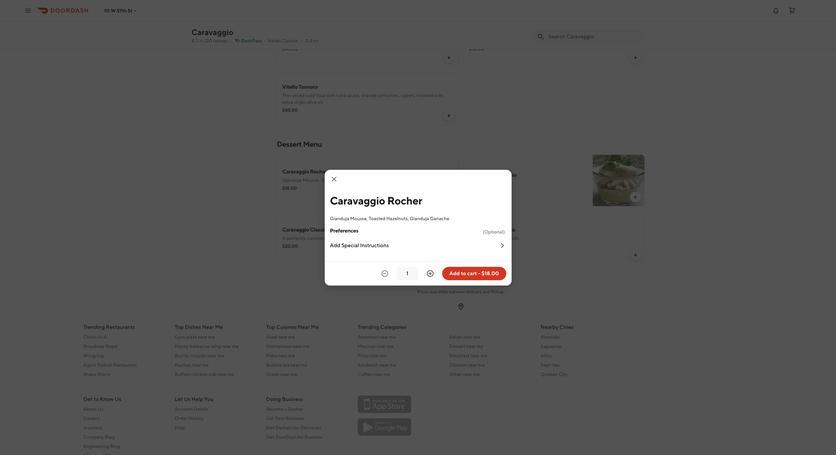 Task type: describe. For each thing, give the bounding box(es) containing it.
notification bell image
[[772, 7, 780, 15]]

0 vertical spatial business
[[282, 396, 303, 403]]

caravaggio for caravaggio rocher
[[330, 194, 385, 207]]

your
[[275, 416, 285, 421]]

greek near me
[[266, 372, 297, 377]]

fruits
[[509, 236, 520, 241]]

sub
[[209, 372, 216, 377]]

trending for trending categories
[[358, 324, 379, 331]]

curated
[[307, 236, 323, 241]]

with inside veal scaloppini in lemon sauce with wild mushrooms. $45.00
[[347, 38, 357, 43]]

help link
[[175, 425, 258, 431]]

near up 'barbecue'
[[198, 335, 208, 340]]

of
[[349, 236, 353, 241]]

toasted inside caravaggio rocher gianduja mousse, toasted hazelnuts, gianduja ganache $18.00
[[321, 178, 338, 183]]

caravaggio for caravaggio rocher gianduja mousse, toasted hazelnuts, gianduja ganache $18.00
[[282, 169, 309, 175]]

Current quantity is 1 number field
[[401, 270, 414, 277]]

wingstop link
[[83, 353, 167, 359]]

near for dessert near me
[[466, 344, 476, 349]]

near for sandwich near me
[[379, 363, 389, 368]]

lemon
[[320, 38, 333, 43]]

me for american near me
[[389, 335, 396, 340]]

american near me link
[[358, 334, 441, 341]]

1 horizontal spatial dessert
[[277, 140, 302, 149]]

dashpass
[[241, 38, 262, 43]]

near for mexican near me
[[377, 344, 386, 349]]

top dishes near me
[[175, 324, 223, 331]]

• for italian cuisine • 0.9 mi
[[301, 38, 303, 43]]

chicken
[[191, 372, 208, 377]]

blog for engineering blog
[[110, 444, 120, 449]]

and for with
[[535, 38, 543, 43]]

shack
[[97, 372, 110, 377]]

add item to cart image for veal scaloppini in lemon sauce with wild mushrooms.
[[446, 55, 452, 60]]

4.7
[[191, 38, 198, 43]]

engineering blog link
[[83, 443, 167, 450]]

me for poke near me
[[288, 353, 295, 359]]

oil.
[[318, 99, 324, 105]]

cities
[[560, 324, 574, 331]]

chicken near me link
[[449, 362, 533, 369]]

caravaggio rocher
[[330, 194, 422, 207]]

near for coffee near me
[[373, 372, 383, 377]]

burrito
[[175, 353, 190, 359]]

sauce
[[334, 38, 346, 43]]

wingstop
[[83, 353, 104, 359]]

veal inside the vitello tonnato thin sliced cold veal with tuna sauce, shaved cornichon, capers, finished with extra virgin olive oil. $45.00
[[316, 93, 325, 98]]

toasted inside caravaggio rocher dialog
[[369, 216, 386, 221]]

veal scaloppini in lemon sauce with wild mushrooms. $45.00
[[282, 38, 393, 51]]

1 vertical spatial dessert menu
[[277, 140, 322, 149]]

ganache inside caravaggio rocher dialog
[[430, 216, 449, 221]]

investors
[[83, 425, 103, 431]]

me for breakfast near me
[[481, 353, 487, 359]]

me for food near me
[[289, 335, 295, 340]]

caravaggio rocher dialog
[[325, 170, 512, 286]]

chicken milanese with arugula and tomato salad. $48.00
[[469, 38, 572, 51]]

shake shack
[[83, 372, 110, 377]]

for for doordash
[[298, 435, 304, 440]]

order
[[175, 416, 188, 421]]

dessert near me
[[449, 344, 483, 349]]

dessert menu button
[[191, 33, 269, 45]]

italian near me link
[[449, 334, 533, 341]]

us for let us help you
[[184, 396, 190, 403]]

chick-
[[83, 335, 98, 340]]

other near me link
[[449, 371, 533, 378]]

in
[[315, 38, 319, 43]]

account details link
[[175, 406, 258, 413]]

me for chicken near me
[[478, 363, 485, 368]]

alma link
[[541, 353, 624, 359]]

chicken for chicken milanese with arugula and tomato salad. $48.00
[[469, 38, 487, 43]]

near for nachos near me
[[192, 363, 201, 368]]

decrease quantity by 1 image
[[381, 270, 389, 278]]

a inside caravaggio classic cookies a perfectly curated assortment of mini house made cookies * contains nuts* $20.00
[[282, 236, 286, 241]]

caravaggio for caravaggio
[[191, 27, 234, 37]]

$45.00 inside the vitello tonnato thin sliced cold veal with tuna sauce, shaved cornichon, capers, finished with extra virgin olive oil. $45.00
[[282, 108, 298, 113]]

seasonal
[[489, 236, 508, 241]]

caravaggio classic cookies a perfectly curated assortment of mini house made cookies * contains nuts* $20.00
[[282, 227, 441, 249]]

$45.00 inside veal scaloppini in lemon sauce with wild mushrooms. $45.00
[[282, 46, 298, 51]]

let us help you
[[175, 396, 214, 403]]

dessert for dessert near me link
[[449, 344, 466, 349]]

engineering blog
[[83, 444, 120, 449]]

cuisines
[[276, 324, 297, 331]]

italian for italian near me
[[449, 335, 462, 340]]

cornichon,
[[377, 93, 400, 98]]

olive
[[307, 99, 317, 105]]

nachos
[[175, 363, 191, 368]]

food near me
[[266, 335, 295, 340]]

menu
[[438, 279, 449, 284]]

are
[[449, 279, 455, 284]]

trending for trending restaurants
[[83, 324, 105, 331]]

top for top cuisines near me
[[266, 324, 275, 331]]

menu inside dessert menu button
[[214, 36, 226, 42]]

list
[[266, 416, 274, 421]]

rocher for caravaggio rocher
[[387, 194, 422, 207]]

mousse, inside caravaggio rocher dialog
[[350, 216, 368, 221]]

city
[[559, 372, 568, 377]]

buffalo
[[175, 372, 190, 377]]

preferences
[[330, 228, 359, 234]]

seasonal
[[469, 227, 490, 233]]

me right wing
[[232, 344, 239, 349]]

1 horizontal spatial us
[[115, 396, 121, 403]]

dessert for dessert menu button
[[197, 36, 213, 42]]

you
[[204, 396, 214, 403]]

chick-fil-a
[[83, 335, 107, 340]]

me for mexican near me
[[387, 344, 394, 349]]

0 vertical spatial help
[[191, 396, 203, 403]]

near for poke near me
[[278, 353, 287, 359]]

with inside chicken milanese with arugula and tomato salad. $48.00
[[508, 38, 517, 43]]

become a dasher link
[[266, 406, 350, 413]]

prices for prices may differ between delivery and pickup.
[[417, 289, 429, 294]]

2 vertical spatial and
[[483, 289, 490, 294]]

me for sandwich near me
[[390, 363, 396, 368]]

120 ratings •
[[205, 38, 232, 43]]

business inside "list your business" link
[[286, 416, 304, 421]]

about us
[[83, 407, 103, 412]]

me for vietnamese near me
[[303, 344, 310, 349]]

w
[[111, 8, 116, 13]]

us for about us
[[98, 407, 103, 412]]

agora turkish restaurant link
[[83, 362, 167, 369]]

the
[[483, 279, 490, 284]]

get for get dashers for deliveries
[[266, 425, 274, 431]]

1 horizontal spatial menu
[[303, 140, 322, 149]]

saguenay
[[541, 344, 562, 349]]

rocher for caravaggio rocher gianduja mousse, toasted hazelnuts, gianduja ganache $18.00
[[310, 169, 327, 175]]

me down honey barbecue wing near me link
[[218, 353, 224, 359]]

top cuisines near me
[[266, 324, 319, 331]]

quebec city
[[541, 372, 568, 377]]

trending categories
[[358, 324, 407, 331]]

restaurants
[[106, 324, 135, 331]]

open menu image
[[24, 7, 32, 15]]

near for other near me
[[463, 372, 472, 377]]

poke
[[266, 353, 277, 359]]

me for dessert near me
[[477, 344, 483, 349]]

broadway bagel link
[[83, 343, 167, 350]]

dasher
[[288, 407, 303, 412]]

order history
[[175, 416, 204, 421]]

doing business
[[266, 396, 303, 403]]

blog for company blog
[[105, 435, 115, 440]]

near right sub
[[217, 372, 227, 377]]

list your business
[[266, 416, 304, 421]]

• for 120 ratings •
[[230, 38, 232, 43]]

burrito mojado near me link
[[175, 353, 258, 359]]

food
[[266, 335, 277, 340]]

ganache inside caravaggio rocher gianduja mousse, toasted hazelnuts, gianduja ganache $18.00
[[382, 178, 402, 183]]

assortment
[[324, 236, 348, 241]]

cookies
[[327, 227, 347, 233]]

made
[[378, 236, 390, 241]]

account details
[[175, 407, 209, 412]]

chicken for chicken near me
[[449, 363, 467, 368]]



Task type: vqa. For each thing, say whether or not it's contained in the screenshot.
buffalo chicken sub near me
yes



Task type: locate. For each thing, give the bounding box(es) containing it.
1 horizontal spatial near
[[298, 324, 310, 331]]

0 vertical spatial toasted
[[321, 178, 338, 183]]

near for greek near me
[[280, 372, 290, 377]]

near right wing
[[222, 344, 231, 349]]

near for food near me
[[278, 335, 288, 340]]

near up 'food near me' link
[[298, 324, 310, 331]]

caravaggio
[[191, 27, 234, 37], [282, 169, 309, 175], [490, 172, 517, 178], [330, 194, 385, 207], [282, 227, 309, 233]]

italian left "cuisine" at the top of the page
[[268, 38, 281, 43]]

and for plate
[[481, 236, 489, 241]]

1 vertical spatial menu
[[303, 140, 322, 149]]

near down wing
[[207, 353, 217, 359]]

0 vertical spatial menu
[[214, 36, 226, 42]]

breakfast
[[449, 353, 469, 359]]

restaurant
[[113, 363, 137, 368]]

add item to cart image for seasonal fruit plate
[[633, 253, 638, 258]]

dashpass •
[[241, 38, 266, 43]]

add special instructions
[[330, 242, 389, 249]]

$18.00 inside button
[[482, 270, 499, 277]]

57th
[[117, 8, 127, 13]]

near up dessert near me
[[463, 335, 473, 340]]

0 vertical spatial blog
[[105, 435, 115, 440]]

shaved
[[361, 93, 376, 98]]

1 near from the left
[[202, 324, 214, 331]]

honey barbecue wing near me link
[[175, 343, 258, 350]]

Item Search search field
[[549, 33, 640, 40]]

ganache up the nuts*
[[430, 216, 449, 221]]

and down seasonal
[[481, 236, 489, 241]]

near right tea
[[290, 363, 300, 368]]

near for dishes
[[202, 324, 214, 331]]

1 vertical spatial $18.00
[[482, 270, 499, 277]]

american near me
[[358, 335, 396, 340]]

italian for italian cuisine • 0.9 mi
[[268, 38, 281, 43]]

rocher inside dialog
[[387, 194, 422, 207]]

near for vietnamese near me
[[293, 344, 302, 349]]

rocher
[[310, 169, 327, 175], [387, 194, 422, 207]]

0 vertical spatial a
[[282, 236, 286, 241]]

careers
[[83, 416, 100, 421]]

add inside add to cart - $18.00 button
[[449, 270, 460, 277]]

0 horizontal spatial toasted
[[321, 178, 338, 183]]

1 vertical spatial and
[[481, 236, 489, 241]]

me up buffalo chicken sub near me
[[202, 363, 209, 368]]

chicken down breakfast at the bottom right
[[449, 363, 467, 368]]

0 horizontal spatial near
[[202, 324, 214, 331]]

blog inside "link"
[[105, 435, 115, 440]]

$18.00 inside caravaggio rocher gianduja mousse, toasted hazelnuts, gianduja ganache $18.00
[[282, 186, 297, 191]]

0 vertical spatial to
[[461, 270, 466, 277]]

me inside 'link'
[[303, 344, 310, 349]]

to
[[461, 270, 466, 277], [94, 396, 99, 403]]

0 horizontal spatial me
[[215, 324, 223, 331]]

near for american near me
[[379, 335, 389, 340]]

me up greek near me link on the bottom left
[[301, 363, 307, 368]]

delivery
[[466, 289, 482, 294]]

chicken
[[469, 38, 487, 43], [449, 363, 467, 368]]

rimouski link
[[541, 334, 624, 341]]

me for pizza near me
[[380, 353, 387, 359]]

1 vertical spatial add item to cart image
[[446, 113, 452, 119]]

1 vertical spatial mousse,
[[350, 216, 368, 221]]

sept-
[[541, 363, 553, 368]]

me for other near me
[[473, 372, 480, 377]]

add for add special instructions
[[330, 242, 340, 249]]

cart
[[467, 270, 477, 277]]

me up 'food near me' link
[[311, 324, 319, 331]]

0 horizontal spatial help
[[175, 425, 185, 431]]

me up gyro pizza near me link
[[215, 324, 223, 331]]

2 vertical spatial business
[[305, 435, 323, 440]]

alma
[[541, 353, 552, 359]]

0 vertical spatial italian
[[268, 38, 281, 43]]

add up are
[[449, 270, 460, 277]]

coffee
[[358, 372, 372, 377]]

doing
[[266, 396, 281, 403]]

2 horizontal spatial us
[[184, 396, 190, 403]]

veal up oil.
[[316, 93, 325, 98]]

2 me from the left
[[311, 324, 319, 331]]

with left wild
[[347, 38, 357, 43]]

0 vertical spatial add item to cart image
[[633, 55, 638, 60]]

vietnamese
[[266, 344, 292, 349]]

business up dasher
[[282, 396, 303, 403]]

near inside "link"
[[463, 372, 472, 377]]

0 vertical spatial for
[[293, 425, 299, 431]]

near for breakfast near me
[[470, 353, 480, 359]]

add inside add special instructions button
[[330, 242, 340, 249]]

near up poke near me link
[[293, 344, 302, 349]]

me for coffee near me
[[384, 372, 390, 377]]

$45.00 down "cuisine" at the top of the page
[[282, 46, 298, 51]]

me for italian near me
[[474, 335, 480, 340]]

1 vertical spatial blog
[[110, 444, 120, 449]]

st
[[128, 8, 132, 13]]

me for nachos near me
[[202, 363, 209, 368]]

and inside chicken milanese with arugula and tomato salad. $48.00
[[535, 38, 543, 43]]

for down get dashers for deliveries
[[298, 435, 304, 440]]

0 vertical spatial $45.00
[[282, 46, 298, 51]]

me down nachos near me link
[[228, 372, 234, 377]]

caravaggio inside dialog
[[330, 194, 385, 207]]

0 vertical spatial veal
[[282, 38, 292, 43]]

italian near me
[[449, 335, 480, 340]]

0 horizontal spatial dessert menu
[[197, 36, 226, 42]]

1 vertical spatial help
[[175, 425, 185, 431]]

chick-fil-a link
[[83, 334, 167, 341]]

fruit
[[491, 227, 502, 233]]

pizza
[[186, 335, 197, 340]]

caravaggio for caravaggio classic cookies a perfectly curated assortment of mini house made cookies * contains nuts* $20.00
[[282, 227, 309, 233]]

0 horizontal spatial top
[[175, 324, 184, 331]]

on
[[425, 279, 429, 284]]

get for get doordash for business
[[266, 435, 274, 440]]

greek near me link
[[266, 371, 350, 378]]

trending up american
[[358, 324, 379, 331]]

get down list
[[266, 425, 274, 431]]

0 vertical spatial and
[[535, 38, 543, 43]]

me down bubble tea near me
[[291, 372, 297, 377]]

0 vertical spatial prices
[[412, 279, 424, 284]]

trending up the chick-fil-a
[[83, 324, 105, 331]]

1 horizontal spatial hazelnuts,
[[387, 216, 409, 221]]

me down sandwich near me
[[384, 372, 390, 377]]

me down categories
[[389, 335, 396, 340]]

for for dashers
[[293, 425, 299, 431]]

doordash
[[275, 435, 297, 440]]

to up prices on this menu are set directly by the merchant .
[[461, 270, 466, 277]]

business inside get doordash for business link
[[305, 435, 323, 440]]

caravaggio inside caravaggio classic cookies a perfectly curated assortment of mini house made cookies * contains nuts* $20.00
[[282, 227, 309, 233]]

1 vertical spatial $45.00
[[282, 108, 298, 113]]

me up poke near me link
[[303, 344, 310, 349]]

prices left may
[[417, 289, 429, 294]]

me up wing
[[208, 335, 215, 340]]

120
[[205, 38, 212, 43]]

near for italian near me
[[463, 335, 473, 340]]

honey barbecue wing near me
[[175, 344, 239, 349]]

1 horizontal spatial rocher
[[387, 194, 422, 207]]

and inside seasonal fruit plate fresh and seasonal fruits
[[481, 236, 489, 241]]

tuna
[[336, 93, 346, 98]]

trending restaurants
[[83, 324, 135, 331]]

1 horizontal spatial top
[[266, 324, 275, 331]]

1 horizontal spatial mousse,
[[350, 216, 368, 221]]

and down the
[[483, 289, 490, 294]]

mini
[[354, 236, 363, 241]]

near for pizza near me
[[370, 353, 379, 359]]

me for top cuisines near me
[[311, 324, 319, 331]]

0 horizontal spatial rocher
[[310, 169, 327, 175]]

2 trending from the left
[[358, 324, 379, 331]]

1 horizontal spatial dessert menu
[[277, 140, 322, 149]]

2 $45.00 from the top
[[282, 108, 298, 113]]

to for get
[[94, 396, 99, 403]]

0 vertical spatial dessert menu
[[197, 36, 226, 42]]

near down tea
[[280, 372, 290, 377]]

add item to cart image for tonnato
[[446, 113, 452, 119]]

near up breakfast near me
[[466, 344, 476, 349]]

1 vertical spatial veal
[[316, 93, 325, 98]]

get up about
[[83, 396, 93, 403]]

0 horizontal spatial chicken
[[449, 363, 467, 368]]

near for cuisines
[[298, 324, 310, 331]]

finished
[[417, 93, 434, 98]]

0 horizontal spatial veal
[[282, 38, 292, 43]]

categories
[[380, 324, 407, 331]]

0 horizontal spatial us
[[98, 407, 103, 412]]

near up tea
[[278, 353, 287, 359]]

0 vertical spatial add
[[330, 242, 340, 249]]

a down trending restaurants
[[104, 335, 107, 340]]

virgin
[[294, 99, 306, 105]]

1 horizontal spatial ganache
[[430, 216, 449, 221]]

1 vertical spatial business
[[286, 416, 304, 421]]

0 horizontal spatial •
[[230, 38, 232, 43]]

1 horizontal spatial toasted
[[369, 216, 386, 221]]

top for top dishes near me
[[175, 324, 184, 331]]

0 vertical spatial rocher
[[310, 169, 327, 175]]

1 horizontal spatial add item to cart image
[[633, 253, 638, 258]]

add for add to cart - $18.00
[[449, 270, 460, 277]]

me up dessert near me
[[474, 335, 480, 340]]

near down chicken near me
[[463, 372, 472, 377]]

near up chicken near me
[[470, 353, 480, 359]]

1 horizontal spatial •
[[264, 38, 266, 43]]

near down american near me
[[377, 344, 386, 349]]

2 horizontal spatial •
[[301, 38, 303, 43]]

0 vertical spatial chicken
[[469, 38, 487, 43]]

me down dessert near me link
[[481, 353, 487, 359]]

1 vertical spatial a
[[104, 335, 107, 340]]

1 horizontal spatial trending
[[358, 324, 379, 331]]

add item to cart image for milanese
[[633, 55, 638, 60]]

toasted
[[321, 178, 338, 183], [369, 216, 386, 221]]

me up breakfast near me link
[[477, 344, 483, 349]]

with
[[347, 38, 357, 43], [508, 38, 517, 43], [326, 93, 336, 98], [435, 93, 444, 98]]

get left doordash
[[266, 435, 274, 440]]

1 horizontal spatial help
[[191, 396, 203, 403]]

italian
[[268, 38, 281, 43], [449, 335, 462, 340]]

me inside "link"
[[473, 372, 480, 377]]

$45.00 down extra in the left of the page
[[282, 108, 298, 113]]

list your business link
[[266, 415, 350, 422]]

0 horizontal spatial a
[[104, 335, 107, 340]]

and left tomato
[[535, 38, 543, 43]]

2 near from the left
[[298, 324, 310, 331]]

chicken up $48.00
[[469, 38, 487, 43]]

2 vertical spatial get
[[266, 435, 274, 440]]

0 horizontal spatial italian
[[268, 38, 281, 43]]

2 vertical spatial add item to cart image
[[633, 195, 638, 200]]

get dashers for deliveries link
[[266, 425, 350, 431]]

business down dasher
[[286, 416, 304, 421]]

vitello
[[282, 84, 298, 90]]

near down mojado
[[192, 363, 201, 368]]

• left '0.9'
[[301, 38, 303, 43]]

chicken inside chicken milanese with arugula and tomato salad. $48.00
[[469, 38, 487, 43]]

2 vertical spatial dessert
[[449, 344, 466, 349]]

hazelnuts, inside caravaggio rocher gianduja mousse, toasted hazelnuts, gianduja ganache $18.00
[[339, 178, 361, 183]]

dessert inside button
[[197, 36, 213, 42]]

with right 'finished' in the top of the page
[[435, 93, 444, 98]]

0 horizontal spatial add item to cart image
[[446, 55, 452, 60]]

1 vertical spatial italian
[[449, 335, 462, 340]]

0 horizontal spatial dessert
[[197, 36, 213, 42]]

coffee near me
[[358, 372, 390, 377]]

1 horizontal spatial chicken
[[469, 38, 487, 43]]

vietnamese near me link
[[266, 343, 350, 350]]

me up coffee near me link
[[390, 363, 396, 368]]

dessert menu inside button
[[197, 36, 226, 42]]

fresh
[[469, 236, 480, 241]]

1 vertical spatial prices
[[417, 289, 429, 294]]

1 vertical spatial toasted
[[369, 216, 386, 221]]

me for top dishes near me
[[215, 324, 223, 331]]

prices left on
[[412, 279, 424, 284]]

to for add
[[461, 270, 466, 277]]

caravaggio inside caravaggio rocher gianduja mousse, toasted hazelnuts, gianduja ganache $18.00
[[282, 169, 309, 175]]

broadway bagel
[[83, 344, 118, 349]]

3 • from the left
[[301, 38, 303, 43]]

breakfast near me
[[449, 353, 487, 359]]

near up vietnamese
[[278, 335, 288, 340]]

company
[[83, 435, 104, 440]]

blog down company blog "link"
[[110, 444, 120, 449]]

0 horizontal spatial trending
[[83, 324, 105, 331]]

0 horizontal spatial $18.00
[[282, 186, 297, 191]]

ganache up caravaggio rocher
[[382, 178, 402, 183]]

1 horizontal spatial to
[[461, 270, 466, 277]]

me down vietnamese near me
[[288, 353, 295, 359]]

me up sandwich near me
[[380, 353, 387, 359]]

1 horizontal spatial me
[[311, 324, 319, 331]]

a up $20.00
[[282, 236, 286, 241]]

1 horizontal spatial a
[[282, 236, 286, 241]]

1 trending from the left
[[83, 324, 105, 331]]

me down 'top cuisines near me'
[[289, 335, 295, 340]]

top up food
[[266, 324, 275, 331]]

0 vertical spatial ganache
[[382, 178, 402, 183]]

tomato
[[544, 38, 559, 43]]

1 vertical spatial add
[[449, 270, 460, 277]]

1 vertical spatial chicken
[[449, 363, 467, 368]]

a
[[282, 236, 286, 241], [104, 335, 107, 340]]

saguenay link
[[541, 343, 624, 350]]

1 vertical spatial rocher
[[387, 194, 422, 207]]

get to know us
[[83, 396, 121, 403]]

1 $45.00 from the top
[[282, 46, 298, 51]]

burrito mojado near me
[[175, 353, 224, 359]]

hazelnuts, inside caravaggio rocher dialog
[[387, 216, 409, 221]]

2 top from the left
[[266, 324, 275, 331]]

near up coffee near me on the bottom left of page
[[379, 363, 389, 368]]

sept-iles
[[541, 363, 560, 368]]

1 vertical spatial get
[[266, 425, 274, 431]]

help down order
[[175, 425, 185, 431]]

me down chicken near me
[[473, 372, 480, 377]]

us right let
[[184, 396, 190, 403]]

know
[[100, 396, 114, 403]]

for up "get doordash for business"
[[293, 425, 299, 431]]

become
[[266, 407, 284, 412]]

dessert menu
[[197, 36, 226, 42], [277, 140, 322, 149]]

close caravaggio rocher image
[[330, 175, 338, 183]]

1 horizontal spatial italian
[[449, 335, 462, 340]]

hazelnuts, right close caravaggio rocher icon
[[339, 178, 361, 183]]

mexican near me link
[[358, 343, 441, 350]]

• right ratings
[[230, 38, 232, 43]]

get for get to know us
[[83, 396, 93, 403]]

hazelnuts, up cookies
[[387, 216, 409, 221]]

1 • from the left
[[230, 38, 232, 43]]

1 vertical spatial ganache
[[430, 216, 449, 221]]

american
[[358, 335, 378, 340]]

gyro
[[175, 335, 185, 340]]

top up gyro
[[175, 324, 184, 331]]

us down 'get to know us'
[[98, 407, 103, 412]]

add item to cart image
[[446, 55, 452, 60], [633, 253, 638, 258]]

me for greek near me
[[291, 372, 297, 377]]

1 top from the left
[[175, 324, 184, 331]]

mousse, inside caravaggio rocher gianduja mousse, toasted hazelnuts, gianduja ganache $18.00
[[303, 178, 320, 183]]

rimouski
[[541, 335, 560, 340]]

1 vertical spatial add item to cart image
[[633, 253, 638, 258]]

with left arugula
[[508, 38, 517, 43]]

0.9
[[305, 38, 313, 43]]

me
[[215, 324, 223, 331], [311, 324, 319, 331]]

0 horizontal spatial ganache
[[382, 178, 402, 183]]

1 vertical spatial hazelnuts,
[[387, 216, 409, 221]]

merchant
[[490, 279, 508, 284]]

rocher inside caravaggio rocher gianduja mousse, toasted hazelnuts, gianduja ganache $18.00
[[310, 169, 327, 175]]

add
[[330, 242, 340, 249], [449, 270, 460, 277]]

tiramisu caravaggio image
[[593, 155, 645, 207]]

0 vertical spatial $18.00
[[282, 186, 297, 191]]

sandwich near me link
[[358, 362, 441, 369]]

business down deliveries
[[305, 435, 323, 440]]

2 • from the left
[[264, 38, 266, 43]]

blog up engineering blog
[[105, 435, 115, 440]]

0 horizontal spatial menu
[[214, 36, 226, 42]]

0 vertical spatial add item to cart image
[[446, 55, 452, 60]]

help up details
[[191, 396, 203, 403]]

extra
[[282, 99, 293, 105]]

us right the know
[[115, 396, 121, 403]]

mousse, left close caravaggio rocher icon
[[303, 178, 320, 183]]

arugula
[[518, 38, 534, 43]]

near down sandwich near me
[[373, 372, 383, 377]]

1 me from the left
[[215, 324, 223, 331]]

near down breakfast near me
[[468, 363, 477, 368]]

1 vertical spatial for
[[298, 435, 304, 440]]

add special instructions button
[[330, 237, 506, 255]]

1 horizontal spatial add
[[449, 270, 460, 277]]

bagel
[[105, 344, 118, 349]]

increase quantity by 1 image
[[426, 270, 434, 278]]

near down trending categories
[[379, 335, 389, 340]]

top
[[175, 324, 184, 331], [266, 324, 275, 331]]

broadway
[[83, 344, 105, 349]]

may
[[430, 289, 437, 294]]

italian up dessert near me
[[449, 335, 462, 340]]

salad.
[[560, 38, 572, 43]]

me up pizza near me link
[[387, 344, 394, 349]]

chicken near me
[[449, 363, 485, 368]]

nachos near me link
[[175, 362, 258, 369]]

0 horizontal spatial to
[[94, 396, 99, 403]]

company blog link
[[83, 434, 167, 441]]

to up about us at the left of the page
[[94, 396, 99, 403]]

near for chicken near me
[[468, 363, 477, 368]]

veal left the scaloppini
[[282, 38, 292, 43]]

0 items, open order cart image
[[788, 7, 796, 15]]

1 vertical spatial to
[[94, 396, 99, 403]]

0 horizontal spatial mousse,
[[303, 178, 320, 183]]

bubble tea near me
[[266, 363, 307, 368]]

near down mexican near me
[[370, 353, 379, 359]]

• right dashpass
[[264, 38, 266, 43]]

near inside 'link'
[[293, 344, 302, 349]]

0 vertical spatial mousse,
[[303, 178, 320, 183]]

add item to cart image
[[633, 55, 638, 60], [446, 113, 452, 119], [633, 195, 638, 200]]

with left "tuna" at top
[[326, 93, 336, 98]]

1 horizontal spatial $18.00
[[482, 270, 499, 277]]

0 vertical spatial get
[[83, 396, 93, 403]]

quebec city link
[[541, 371, 624, 378]]

mousse, up preferences
[[350, 216, 368, 221]]

2 horizontal spatial dessert
[[449, 344, 466, 349]]

to inside button
[[461, 270, 466, 277]]

0 horizontal spatial add
[[330, 242, 340, 249]]

details
[[194, 407, 209, 412]]

me down breakfast near me link
[[478, 363, 485, 368]]

poke near me link
[[266, 353, 350, 359]]

0 horizontal spatial hazelnuts,
[[339, 178, 361, 183]]

careers link
[[83, 415, 167, 422]]

veal inside veal scaloppini in lemon sauce with wild mushrooms. $45.00
[[282, 38, 292, 43]]

add down assortment
[[330, 242, 340, 249]]

near up gyro pizza near me link
[[202, 324, 214, 331]]

prices for prices on this menu are set directly by the merchant .
[[412, 279, 424, 284]]



